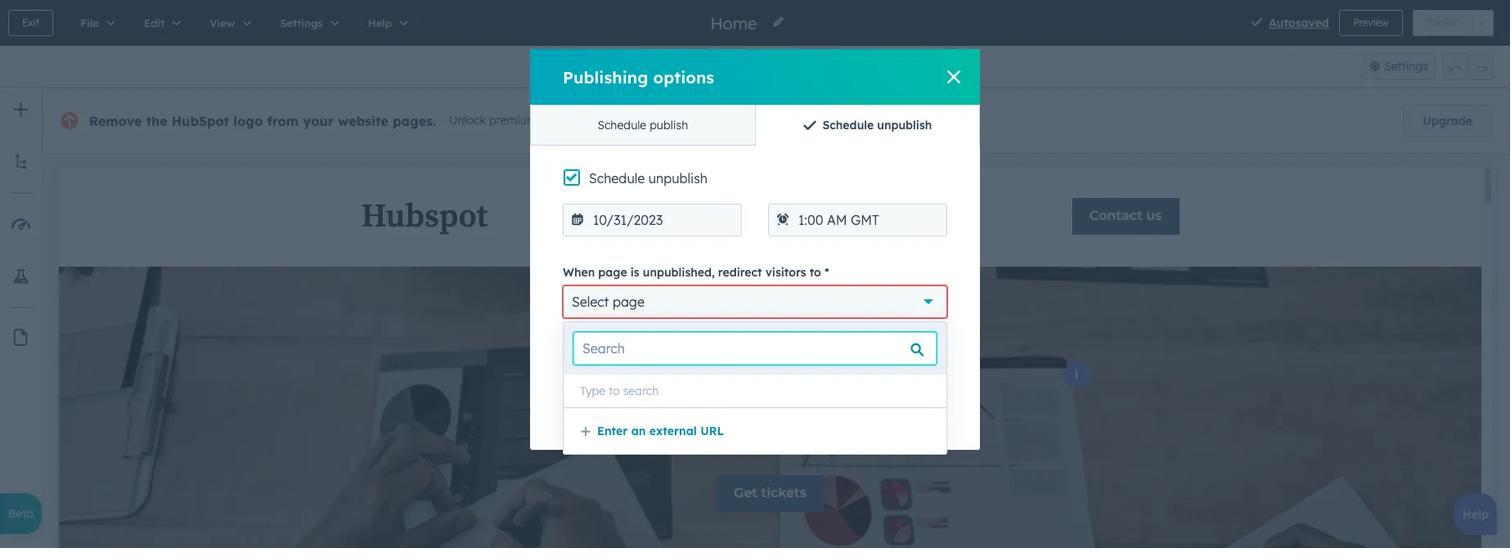 Task type: locate. For each thing, give the bounding box(es) containing it.
0 vertical spatial page
[[598, 265, 627, 280]]

group right options
[[719, 52, 783, 80]]

schedule inside button
[[598, 118, 647, 133]]

website inside publishing options dialog
[[591, 340, 632, 355]]

0 vertical spatial to
[[810, 265, 821, 280]]

am
[[915, 340, 933, 355]]

page down is
[[613, 294, 645, 310]]

website up (africa/abidjan) at the left bottom of page
[[591, 340, 632, 355]]

0 vertical spatial publish
[[1427, 16, 1460, 29]]

beta button
[[0, 493, 42, 534]]

1 vertical spatial schedule unpublish
[[589, 170, 708, 187]]

publish for publish
[[1427, 16, 1460, 29]]

2023
[[858, 340, 884, 355]]

schedule unpublish
[[823, 118, 932, 133], [589, 170, 708, 187]]

settings button
[[1361, 52, 1436, 80]]

pages.
[[393, 113, 436, 129]]

unlock premium features with crm suite starter.
[[449, 113, 712, 128]]

group down publish group
[[1443, 52, 1494, 80]]

1 horizontal spatial schedule unpublish
[[823, 118, 932, 133]]

1 horizontal spatial website
[[591, 340, 632, 355]]

publish
[[1427, 16, 1460, 29], [583, 407, 624, 421]]

hubspot
[[172, 113, 229, 129]]

0 horizontal spatial to
[[609, 384, 620, 398]]

publish inside group
[[1427, 16, 1460, 29]]

publish now
[[583, 407, 651, 421]]

october 31, 2023 1:00 am (africa/abidjan)
[[563, 340, 933, 375]]

MM/DD/YYYY text field
[[563, 204, 742, 236]]

schedule publish
[[598, 118, 688, 133]]

the
[[146, 113, 167, 129]]

page inside popup button
[[613, 294, 645, 310]]

31,
[[838, 340, 854, 355]]

your website page will be unpublished on
[[563, 340, 788, 355]]

HH:MM text field
[[768, 204, 948, 236]]

1 horizontal spatial to
[[810, 265, 821, 280]]

remove the hubspot logo from your website pages.
[[89, 113, 436, 129]]

autosaved
[[1269, 16, 1330, 30]]

1 horizontal spatial publish
[[1427, 16, 1460, 29]]

help
[[1463, 507, 1489, 522]]

page for when
[[598, 265, 627, 280]]

type
[[580, 384, 606, 398]]

unpublish inside button
[[877, 118, 932, 133]]

.
[[656, 360, 659, 375]]

(africa/abidjan)
[[563, 360, 656, 375]]

schedule publish button
[[531, 106, 755, 145]]

unpublish
[[877, 118, 932, 133], [649, 170, 708, 187]]

your
[[303, 113, 334, 129]]

to
[[810, 265, 821, 280], [609, 384, 620, 398]]

logo
[[233, 113, 263, 129]]

0 vertical spatial schedule unpublish
[[823, 118, 932, 133]]

website
[[338, 113, 388, 129], [591, 340, 632, 355]]

features
[[541, 113, 585, 128]]

0 horizontal spatial website
[[338, 113, 388, 129]]

0 vertical spatial unpublish
[[877, 118, 932, 133]]

0 horizontal spatial group
[[719, 52, 783, 80]]

1 vertical spatial website
[[591, 340, 632, 355]]

on
[[772, 340, 785, 355]]

publish up settings
[[1427, 16, 1460, 29]]

page up .
[[635, 340, 663, 355]]

cancel
[[701, 407, 740, 421]]

navigation containing schedule publish
[[530, 105, 980, 146]]

starter.
[[673, 113, 712, 128]]

1 vertical spatial publish
[[583, 407, 624, 421]]

publish up enter at the bottom of the page
[[583, 407, 624, 421]]

search
[[623, 384, 659, 398]]

0 horizontal spatial publish
[[583, 407, 624, 421]]

schedule
[[598, 118, 647, 133], [823, 118, 874, 133], [589, 170, 645, 187]]

unpublished,
[[643, 265, 715, 280]]

when page is unpublished, redirect visitors to
[[563, 265, 821, 280]]

to right type
[[609, 384, 620, 398]]

help link
[[1455, 493, 1497, 535]]

1 horizontal spatial unpublish
[[877, 118, 932, 133]]

options
[[653, 67, 714, 87]]

group
[[719, 52, 783, 80], [1443, 52, 1494, 80]]

exit link
[[8, 10, 53, 36]]

1 horizontal spatial group
[[1443, 52, 1494, 80]]

navigation
[[530, 105, 980, 146]]

1 vertical spatial page
[[613, 294, 645, 310]]

page
[[598, 265, 627, 280], [613, 294, 645, 310], [635, 340, 663, 355]]

page left is
[[598, 265, 627, 280]]

from
[[267, 113, 299, 129]]

publish for publish now
[[583, 407, 624, 421]]

website right the your
[[338, 113, 388, 129]]

0 horizontal spatial unpublish
[[649, 170, 708, 187]]

upgrade link
[[1403, 105, 1493, 137]]

2 vertical spatial page
[[635, 340, 663, 355]]

publish inside dialog
[[583, 407, 624, 421]]

enter an external url
[[597, 424, 724, 439]]

Search search field
[[574, 332, 937, 365]]

settings
[[1385, 59, 1429, 74]]

to right visitors
[[810, 265, 821, 280]]

publish button
[[1413, 10, 1474, 36]]

None field
[[709, 12, 762, 34]]



Task type: describe. For each thing, give the bounding box(es) containing it.
schedule unpublish button
[[755, 106, 979, 145]]

1:00
[[888, 340, 912, 355]]

premium
[[489, 113, 537, 128]]

an
[[631, 424, 646, 439]]

enter
[[597, 424, 628, 439]]

2 group from the left
[[1443, 52, 1494, 80]]

unlock
[[449, 113, 486, 128]]

unpublished
[[703, 340, 768, 355]]

your
[[563, 340, 587, 355]]

type to search
[[580, 384, 659, 398]]

schedule inside button
[[823, 118, 874, 133]]

visitors
[[766, 265, 806, 280]]

autosaved button
[[1269, 13, 1330, 33]]

external
[[650, 424, 697, 439]]

with
[[588, 113, 611, 128]]

exit
[[22, 16, 39, 29]]

select
[[572, 294, 609, 310]]

upgrade
[[1423, 114, 1473, 128]]

to inside publishing options dialog
[[810, 265, 821, 280]]

preview button
[[1339, 10, 1403, 36]]

beta
[[8, 506, 34, 521]]

is
[[631, 265, 640, 280]]

enter an external url button
[[580, 421, 724, 441]]

publish now button
[[563, 398, 671, 430]]

cancel button
[[681, 398, 760, 430]]

when
[[563, 265, 595, 280]]

publishing options dialog
[[530, 49, 980, 450]]

preview
[[1353, 16, 1389, 29]]

october
[[788, 340, 835, 355]]

select page button
[[563, 286, 948, 318]]

publish
[[650, 118, 688, 133]]

will
[[666, 340, 683, 355]]

be
[[686, 340, 700, 355]]

schedule unpublish inside button
[[823, 118, 932, 133]]

redirect
[[718, 265, 762, 280]]

suite
[[642, 113, 670, 128]]

1 vertical spatial unpublish
[[649, 170, 708, 187]]

0 horizontal spatial schedule unpublish
[[589, 170, 708, 187]]

publishing
[[563, 67, 648, 87]]

page for select
[[613, 294, 645, 310]]

1 group from the left
[[719, 52, 783, 80]]

remove
[[89, 113, 142, 129]]

close image
[[948, 70, 961, 83]]

publishing options
[[563, 67, 714, 87]]

1 vertical spatial to
[[609, 384, 620, 398]]

crm
[[614, 113, 639, 128]]

select page
[[572, 294, 645, 310]]

publish group
[[1413, 10, 1494, 36]]

0 vertical spatial website
[[338, 113, 388, 129]]

url
[[701, 424, 724, 439]]

now
[[627, 407, 651, 421]]



Task type: vqa. For each thing, say whether or not it's contained in the screenshot.
Closed
no



